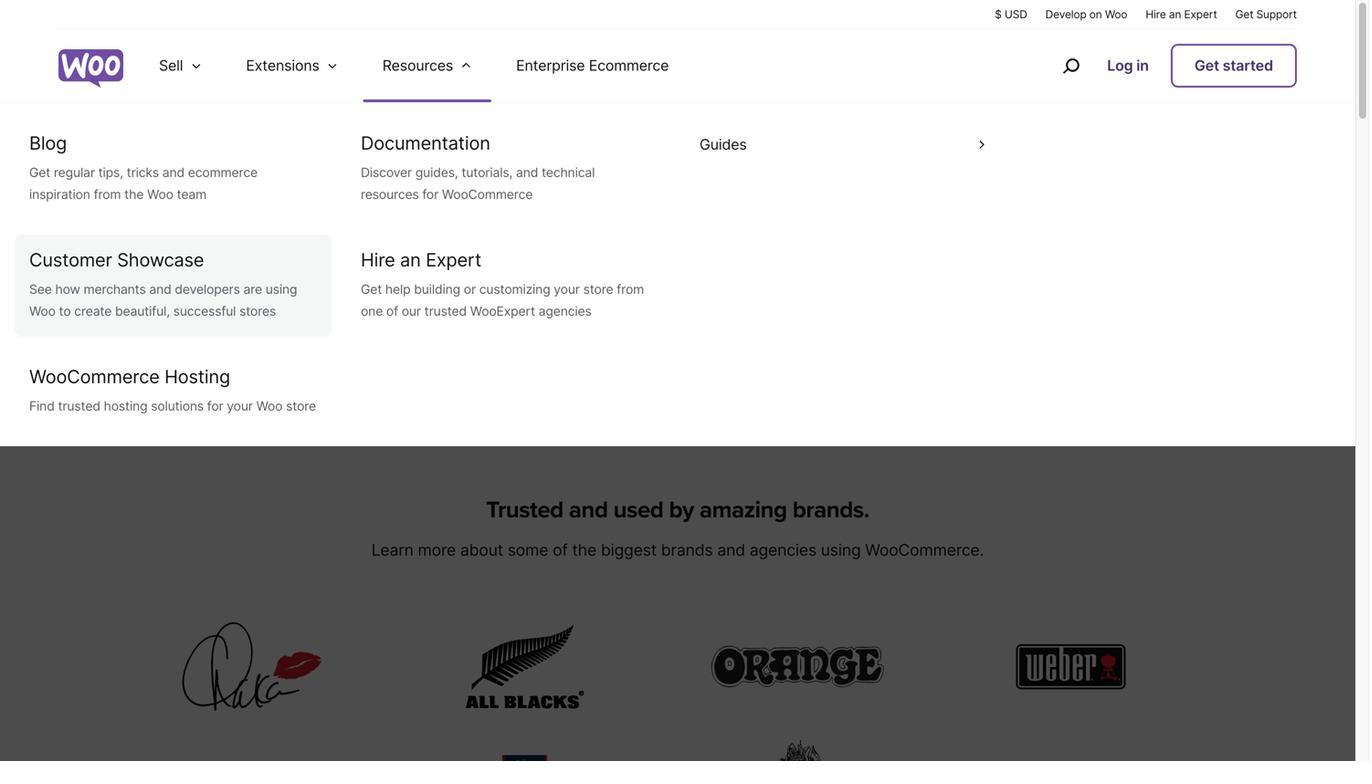 Task type: describe. For each thing, give the bounding box(es) containing it.
building
[[414, 282, 460, 297]]

are
[[244, 282, 262, 297]]

successful
[[173, 304, 236, 319]]

used
[[614, 497, 664, 525]]

ecommerce
[[188, 165, 258, 180]]

develop
[[1046, 8, 1087, 21]]

regular
[[54, 165, 95, 180]]

showcase link
[[469, 166, 949, 276]]

get regular tips, tricks and ecommerce inspiration from the woo team
[[29, 165, 258, 202]]

hosting
[[165, 366, 230, 388]]

and left used
[[569, 497, 608, 525]]

stores inside see how merchants and developers are using woo to create beautiful, successful stores
[[239, 304, 276, 319]]

enterprise
[[516, 57, 585, 74]]

get started
[[1195, 57, 1274, 74]]

create
[[74, 304, 112, 319]]

and inside see how merchants and developers are using woo to create beautiful, successful stores
[[149, 282, 171, 297]]

1 horizontal spatial agencies
[[750, 541, 817, 560]]

woocommerce.
[[865, 541, 984, 560]]

get started link
[[1171, 44, 1297, 88]]

guides,
[[416, 165, 458, 180]]

documentation
[[361, 132, 490, 154]]

one
[[361, 304, 383, 319]]

customer showcase
[[29, 249, 204, 271]]

for inside the "discover guides, tutorials, and technical resources for woocommerce"
[[422, 187, 439, 202]]

1 horizontal spatial showcase
[[469, 166, 949, 276]]

resources
[[383, 57, 453, 74]]

from for hire an expert
[[617, 282, 644, 297]]

find
[[29, 399, 55, 414]]

trusted
[[486, 497, 563, 525]]

guides button
[[678, 118, 1010, 172]]

find trusted hosting solutions for your woo store
[[29, 399, 316, 414]]

blog
[[29, 132, 67, 154]]

0 horizontal spatial for
[[207, 399, 223, 414]]

enterprise ecommerce link
[[494, 29, 691, 102]]

using inside see how merchants and developers are using woo to create beautiful, successful stores
[[266, 282, 297, 297]]

hosting
[[104, 399, 148, 414]]

$
[[995, 8, 1002, 21]]

chaka khan image
[[182, 623, 321, 712]]

2 vertical spatial woocommerce
[[29, 366, 160, 388]]

inspiration
[[29, 187, 90, 202]]

see how merchants and developers are using woo to create beautiful, successful stores
[[29, 282, 297, 319]]

in
[[1137, 57, 1149, 74]]

how
[[55, 282, 80, 297]]

get for get started
[[1195, 57, 1220, 74]]

more
[[418, 541, 456, 560]]

enterprise ecommerce
[[516, 57, 669, 74]]

tricks
[[127, 165, 159, 180]]

woocommerce inside the "discover guides, tutorials, and technical resources for woocommerce"
[[442, 187, 533, 202]]

stores inside showcase real woocommerce stores
[[653, 269, 715, 290]]

customer
[[29, 249, 112, 271]]

the inside get regular tips, tricks and ecommerce inspiration from the woo team
[[124, 187, 144, 202]]

customizing
[[479, 282, 550, 297]]

1 horizontal spatial hire an expert
[[1146, 8, 1218, 21]]

sell
[[159, 57, 183, 74]]

tips,
[[98, 165, 123, 180]]

started
[[1223, 57, 1274, 74]]

see
[[29, 282, 52, 297]]

get help building or customizing your store from one of our trusted wooexpert agencies
[[361, 282, 644, 319]]

all blacks image
[[465, 625, 584, 709]]

learn more about some of the biggest brands and agencies using woocommerce.
[[372, 541, 984, 560]]

discover guides, tutorials, and technical resources for woocommerce
[[361, 165, 595, 202]]

showcase real woocommerce stores
[[469, 166, 949, 290]]

help
[[385, 282, 411, 297]]

extensions
[[246, 57, 319, 74]]

log
[[1108, 57, 1133, 74]]

resources button
[[361, 29, 494, 102]]

1 vertical spatial using
[[821, 541, 861, 560]]

and inside get regular tips, tricks and ecommerce inspiration from the woo team
[[162, 165, 185, 180]]

0 horizontal spatial expert
[[426, 249, 482, 271]]

ecommerce
[[589, 57, 669, 74]]

1 horizontal spatial of
[[553, 541, 568, 560]]

get support
[[1236, 8, 1297, 21]]

to
[[59, 304, 71, 319]]

develop on woo
[[1046, 8, 1128, 21]]

developers
[[175, 282, 240, 297]]

technical
[[542, 165, 595, 180]]

get for get help building or customizing your store from one of our trusted wooexpert agencies
[[361, 282, 382, 297]]

guides
[[700, 136, 747, 153]]



Task type: vqa. For each thing, say whether or not it's contained in the screenshot.
1 inside luminate ranks as one of the best woocommerce themes available. it's simple, well coded, and flexible. all features work perfectly including their site editor (beta) that allows you to easily edit 13 templates and 4 template parts. luminate's author, agnidesign, has been very responsive to all my post-sales questions. their lead point of contact, guhan, has very good communication skills and quick follow up always within 1 day. i decided to pay extra for their minor customization service, and the money was well spent. i've always felt it's best to go direct to the author to make code edits to the style.css and functions.php. you won't be disappointed with the luminate theme and their customer...
no



Task type: locate. For each thing, give the bounding box(es) containing it.
agencies
[[539, 304, 592, 319], [750, 541, 817, 560]]

1 horizontal spatial using
[[821, 541, 861, 560]]

1 horizontal spatial stores
[[653, 269, 715, 290]]

1 vertical spatial store
[[286, 399, 316, 414]]

1 vertical spatial from
[[617, 282, 644, 297]]

agencies inside 'get help building or customizing your store from one of our trusted wooexpert agencies'
[[539, 304, 592, 319]]

1 vertical spatial trusted
[[58, 399, 100, 414]]

trusted right 'find'
[[58, 399, 100, 414]]

an up help
[[400, 249, 421, 271]]

0 horizontal spatial showcase
[[117, 249, 204, 271]]

from inside 'get help building or customizing your store from one of our trusted wooexpert agencies'
[[617, 282, 644, 297]]

0 horizontal spatial hire
[[361, 249, 395, 271]]

stores
[[653, 269, 715, 290], [239, 304, 276, 319]]

0 horizontal spatial of
[[386, 304, 398, 319]]

store inside 'get help building or customizing your store from one of our trusted wooexpert agencies'
[[583, 282, 614, 297]]

solutions
[[151, 399, 204, 414]]

1 vertical spatial for
[[207, 399, 223, 414]]

0 vertical spatial expert
[[1184, 8, 1218, 21]]

from for blog
[[94, 187, 121, 202]]

wooexpert
[[470, 304, 535, 319]]

get left started
[[1195, 57, 1220, 74]]

from inside get regular tips, tricks and ecommerce inspiration from the woo team
[[94, 187, 121, 202]]

1 vertical spatial the
[[572, 541, 597, 560]]

showcase
[[469, 166, 949, 276], [117, 249, 204, 271]]

1 horizontal spatial your
[[554, 282, 580, 297]]

for down hosting
[[207, 399, 223, 414]]

0 vertical spatial your
[[554, 282, 580, 297]]

expert up get started
[[1184, 8, 1218, 21]]

and right tutorials,
[[516, 165, 538, 180]]

$ usd
[[995, 8, 1028, 21]]

for
[[422, 187, 439, 202], [207, 399, 223, 414]]

showcase up see how merchants and developers are using woo to create beautiful, successful stores
[[117, 249, 204, 271]]

0 vertical spatial hire
[[1146, 8, 1166, 21]]

get for get support
[[1236, 8, 1254, 21]]

an
[[1169, 8, 1182, 21], [400, 249, 421, 271]]

orange amplification image
[[711, 646, 885, 689]]

1 vertical spatial an
[[400, 249, 421, 271]]

0 horizontal spatial from
[[94, 187, 121, 202]]

support
[[1257, 8, 1297, 21]]

showcase down guides at the top right
[[469, 166, 949, 276]]

brands
[[661, 541, 713, 560]]

woo inside see how merchants and developers are using woo to create beautiful, successful stores
[[29, 304, 56, 319]]

real
[[470, 269, 510, 290]]

hire up the service navigation menu element
[[1146, 8, 1166, 21]]

and up the beautiful,
[[149, 282, 171, 297]]

1 horizontal spatial trusted
[[425, 304, 467, 319]]

1 horizontal spatial expert
[[1184, 8, 1218, 21]]

merchants
[[84, 282, 146, 297]]

usd
[[1005, 8, 1028, 21]]

1 vertical spatial stores
[[239, 304, 276, 319]]

woo
[[1105, 8, 1128, 21], [147, 187, 173, 202], [29, 304, 56, 319], [256, 399, 283, 414]]

0 horizontal spatial an
[[400, 249, 421, 271]]

0 horizontal spatial using
[[266, 282, 297, 297]]

0 vertical spatial the
[[124, 187, 144, 202]]

0 vertical spatial stores
[[653, 269, 715, 290]]

weber south africa image
[[1016, 645, 1126, 690]]

get support link
[[1236, 6, 1297, 22]]

discover
[[361, 165, 412, 180]]

your for hire an expert
[[554, 282, 580, 297]]

tutorials,
[[462, 165, 513, 180]]

get inside get regular tips, tricks and ecommerce inspiration from the woo team
[[29, 165, 50, 180]]

get inside 'get help building or customizing your store from one of our trusted wooexpert agencies'
[[361, 282, 382, 297]]

1 horizontal spatial store
[[583, 282, 614, 297]]

brands.
[[793, 497, 870, 525]]

hire an expert up building
[[361, 249, 482, 271]]

0 horizontal spatial the
[[124, 187, 144, 202]]

0 vertical spatial woocommerce
[[442, 187, 533, 202]]

by
[[669, 497, 694, 525]]

0 vertical spatial for
[[422, 187, 439, 202]]

amazing
[[700, 497, 787, 525]]

1 vertical spatial hire an expert
[[361, 249, 482, 271]]

1 vertical spatial woocommerce
[[514, 269, 649, 290]]

develop on woo link
[[1046, 6, 1128, 22]]

1 horizontal spatial from
[[617, 282, 644, 297]]

the
[[124, 187, 144, 202], [572, 541, 597, 560]]

daelmans stroopwafels image
[[456, 756, 593, 762]]

log in
[[1108, 57, 1149, 74]]

your
[[554, 282, 580, 297], [227, 399, 253, 414]]

beautiful,
[[115, 304, 170, 319]]

woocommerce inside showcase real woocommerce stores
[[514, 269, 649, 290]]

0 vertical spatial store
[[583, 282, 614, 297]]

1 vertical spatial agencies
[[750, 541, 817, 560]]

woocommerce up 'wooexpert'
[[514, 269, 649, 290]]

0 horizontal spatial store
[[286, 399, 316, 414]]

trusted down building
[[425, 304, 467, 319]]

1 vertical spatial hire
[[361, 249, 395, 271]]

service navigation menu element
[[1023, 36, 1297, 95]]

0 horizontal spatial trusted
[[58, 399, 100, 414]]

and down amazing
[[717, 541, 745, 560]]

the left biggest
[[572, 541, 597, 560]]

$ usd button
[[995, 6, 1028, 22]]

about
[[460, 541, 503, 560]]

0 horizontal spatial agencies
[[539, 304, 592, 319]]

1 vertical spatial your
[[227, 399, 253, 414]]

using
[[266, 282, 297, 297], [821, 541, 861, 560]]

get
[[1236, 8, 1254, 21], [1195, 57, 1220, 74], [29, 165, 50, 180], [361, 282, 382, 297]]

and inside the "discover guides, tutorials, and technical resources for woocommerce"
[[516, 165, 538, 180]]

of
[[386, 304, 398, 319], [553, 541, 568, 560]]

hire an expert
[[1146, 8, 1218, 21], [361, 249, 482, 271]]

hire an expert link
[[1146, 6, 1218, 22]]

1 horizontal spatial hire
[[1146, 8, 1166, 21]]

1 horizontal spatial an
[[1169, 8, 1182, 21]]

expert up or
[[426, 249, 482, 271]]

offerman workshop image
[[716, 732, 880, 762]]

0 vertical spatial an
[[1169, 8, 1182, 21]]

trusted and used by amazing brands.
[[486, 497, 870, 525]]

hire up help
[[361, 249, 395, 271]]

trusted
[[425, 304, 467, 319], [58, 399, 100, 414]]

0 horizontal spatial hire an expert
[[361, 249, 482, 271]]

and up team
[[162, 165, 185, 180]]

and
[[162, 165, 185, 180], [516, 165, 538, 180], [149, 282, 171, 297], [569, 497, 608, 525], [717, 541, 745, 560]]

expert
[[1184, 8, 1218, 21], [426, 249, 482, 271]]

some
[[508, 541, 548, 560]]

resources
[[361, 187, 419, 202]]

0 horizontal spatial your
[[227, 399, 253, 414]]

1 vertical spatial expert
[[426, 249, 482, 271]]

get left support
[[1236, 8, 1254, 21]]

woocommerce down tutorials,
[[442, 187, 533, 202]]

extensions button
[[224, 29, 361, 102]]

biggest
[[601, 541, 657, 560]]

on
[[1090, 8, 1102, 21]]

hire an expert up the service navigation menu element
[[1146, 8, 1218, 21]]

learn
[[372, 541, 414, 560]]

from
[[94, 187, 121, 202], [617, 282, 644, 297]]

or
[[464, 282, 476, 297]]

an up the service navigation menu element
[[1169, 8, 1182, 21]]

1 horizontal spatial for
[[422, 187, 439, 202]]

log in link
[[1100, 46, 1157, 86]]

for down guides,
[[422, 187, 439, 202]]

woocommerce up hosting
[[29, 366, 160, 388]]

get inside the service navigation menu element
[[1195, 57, 1220, 74]]

your right customizing
[[554, 282, 580, 297]]

trusted inside 'get help building or customizing your store from one of our trusted wooexpert agencies'
[[425, 304, 467, 319]]

get up inspiration
[[29, 165, 50, 180]]

team
[[177, 187, 207, 202]]

of left our
[[386, 304, 398, 319]]

the down tricks
[[124, 187, 144, 202]]

woocommerce
[[442, 187, 533, 202], [514, 269, 649, 290], [29, 366, 160, 388]]

of inside 'get help building or customizing your store from one of our trusted wooexpert agencies'
[[386, 304, 398, 319]]

0 vertical spatial from
[[94, 187, 121, 202]]

get up the one
[[361, 282, 382, 297]]

0 vertical spatial hire an expert
[[1146, 8, 1218, 21]]

using right are
[[266, 282, 297, 297]]

0 vertical spatial using
[[266, 282, 297, 297]]

sell button
[[137, 29, 224, 102]]

of right the some
[[553, 541, 568, 560]]

get for get regular tips, tricks and ecommerce inspiration from the woo team
[[29, 165, 50, 180]]

search image
[[1056, 51, 1086, 80]]

0 vertical spatial trusted
[[425, 304, 467, 319]]

your down hosting
[[227, 399, 253, 414]]

your for woocommerce hosting
[[227, 399, 253, 414]]

your inside 'get help building or customizing your store from one of our trusted wooexpert agencies'
[[554, 282, 580, 297]]

our
[[402, 304, 421, 319]]

0 vertical spatial agencies
[[539, 304, 592, 319]]

woocommerce hosting
[[29, 366, 230, 388]]

0 vertical spatial of
[[386, 304, 398, 319]]

1 horizontal spatial the
[[572, 541, 597, 560]]

agencies down amazing
[[750, 541, 817, 560]]

hire
[[1146, 8, 1166, 21], [361, 249, 395, 271]]

0 horizontal spatial stores
[[239, 304, 276, 319]]

woo inside get regular tips, tricks and ecommerce inspiration from the woo team
[[147, 187, 173, 202]]

agencies down customizing
[[539, 304, 592, 319]]

using down 'brands.'
[[821, 541, 861, 560]]

1 vertical spatial of
[[553, 541, 568, 560]]



